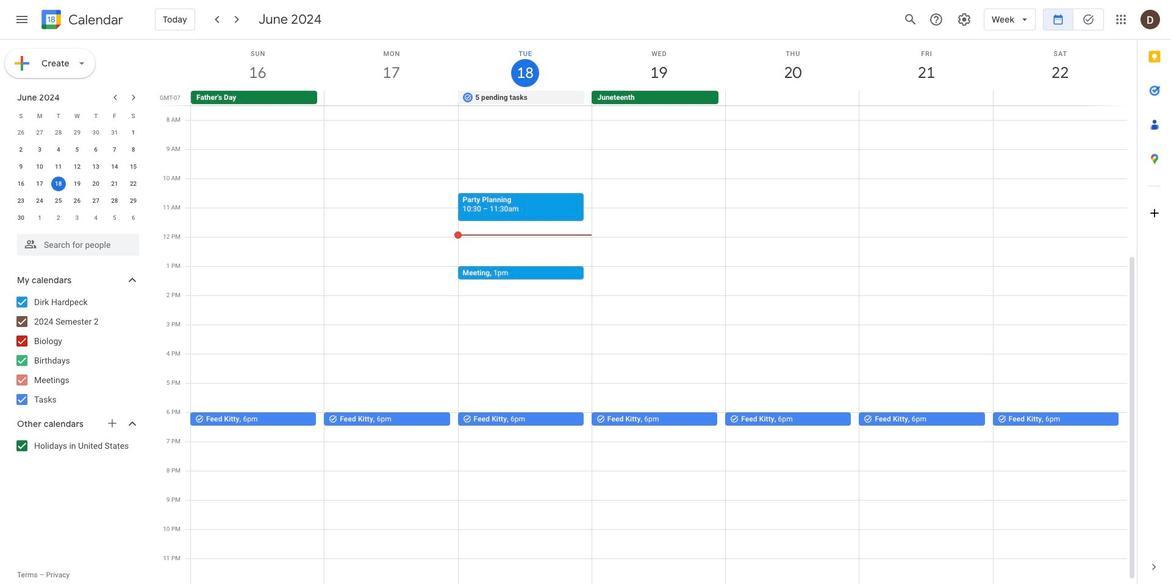 Task type: describe. For each thing, give the bounding box(es) containing it.
12 element
[[70, 160, 84, 174]]

20 element
[[89, 177, 103, 192]]

21 element
[[107, 177, 122, 192]]

thursday, june 20 element
[[726, 40, 860, 91]]

27 element
[[89, 194, 103, 209]]

may 31 element
[[107, 126, 122, 140]]

29 element
[[126, 194, 141, 209]]

22 element
[[126, 177, 141, 192]]

8 element
[[126, 143, 141, 157]]

2 element
[[14, 143, 28, 157]]

june 2024 grid
[[12, 107, 143, 227]]

13 element
[[89, 160, 103, 174]]

heading inside calendar element
[[66, 13, 123, 27]]

10 element
[[32, 160, 47, 174]]

30 element
[[14, 211, 28, 226]]

calendar element
[[39, 7, 123, 34]]

3 element
[[32, 143, 47, 157]]

july 1 element
[[32, 211, 47, 226]]

may 30 element
[[89, 126, 103, 140]]

may 26 element
[[14, 126, 28, 140]]

6 element
[[89, 143, 103, 157]]

17 element
[[32, 177, 47, 192]]

july 4 element
[[89, 211, 103, 226]]

14 element
[[107, 160, 122, 174]]

cell inside june 2024 grid
[[49, 176, 68, 193]]

friday, june 21 element
[[860, 40, 993, 91]]

may 29 element
[[70, 126, 84, 140]]

Search for people text field
[[24, 234, 132, 256]]

my calendars list
[[2, 293, 151, 410]]

19 element
[[70, 177, 84, 192]]

7 element
[[107, 143, 122, 157]]

july 3 element
[[70, 211, 84, 226]]

sunday, june 16 element
[[191, 40, 325, 91]]



Task type: locate. For each thing, give the bounding box(es) containing it.
grid
[[156, 40, 1137, 585]]

wednesday, june 19 element
[[592, 40, 726, 91]]

july 5 element
[[107, 211, 122, 226]]

18, today element
[[51, 177, 66, 192]]

row
[[185, 91, 1137, 106], [12, 107, 143, 124], [12, 124, 143, 142], [12, 142, 143, 159], [12, 159, 143, 176], [12, 176, 143, 193], [12, 193, 143, 210], [12, 210, 143, 227]]

main drawer image
[[15, 12, 29, 27]]

4 element
[[51, 143, 66, 157]]

tuesday, june 18, today element
[[458, 40, 592, 91]]

tab list
[[1138, 40, 1171, 551]]

25 element
[[51, 194, 66, 209]]

cell
[[325, 91, 458, 106], [726, 91, 859, 106], [859, 91, 993, 106], [993, 91, 1127, 106], [49, 176, 68, 193]]

may 28 element
[[51, 126, 66, 140]]

23 element
[[14, 194, 28, 209]]

5 element
[[70, 143, 84, 157]]

9 element
[[14, 160, 28, 174]]

monday, june 17 element
[[325, 40, 458, 91]]

16 element
[[14, 177, 28, 192]]

15 element
[[126, 160, 141, 174]]

add other calendars image
[[106, 418, 118, 430]]

july 2 element
[[51, 211, 66, 226]]

settings menu image
[[957, 12, 972, 27]]

july 6 element
[[126, 211, 141, 226]]

row group
[[12, 124, 143, 227]]

28 element
[[107, 194, 122, 209]]

saturday, june 22 element
[[993, 40, 1127, 91]]

11 element
[[51, 160, 66, 174]]

1 element
[[126, 126, 141, 140]]

24 element
[[32, 194, 47, 209]]

heading
[[66, 13, 123, 27]]

26 element
[[70, 194, 84, 209]]

None search field
[[0, 229, 151, 256]]

may 27 element
[[32, 126, 47, 140]]



Task type: vqa. For each thing, say whether or not it's contained in the screenshot.
the 5 element
yes



